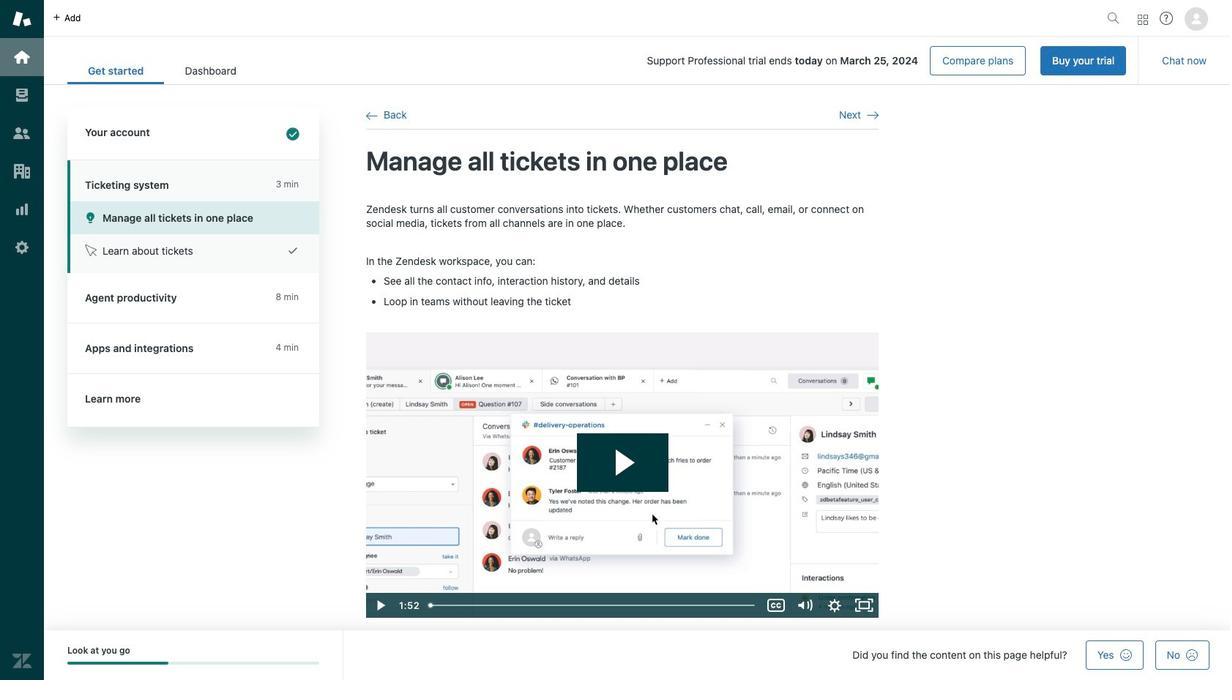 Task type: vqa. For each thing, say whether or not it's contained in the screenshot.
Video Thumbnail
yes



Task type: describe. For each thing, give the bounding box(es) containing it.
zendesk products image
[[1139, 14, 1149, 25]]

admin image
[[12, 238, 32, 257]]

zendesk support image
[[12, 10, 32, 29]]

reporting image
[[12, 200, 32, 219]]

customers image
[[12, 124, 32, 143]]



Task type: locate. For each thing, give the bounding box(es) containing it.
get help image
[[1161, 12, 1174, 25]]

video thumbnail image
[[366, 333, 879, 619], [366, 333, 879, 619]]

heading
[[67, 108, 319, 160]]

March 25, 2024 text field
[[841, 54, 919, 67]]

tab
[[164, 57, 257, 84]]

get started image
[[12, 48, 32, 67]]

video element
[[366, 333, 879, 619]]

main element
[[0, 0, 44, 681]]

progress bar
[[67, 663, 319, 666]]

zendesk image
[[12, 652, 32, 671]]

views image
[[12, 86, 32, 105]]

organizations image
[[12, 162, 32, 181]]

tab list
[[67, 57, 257, 84]]



